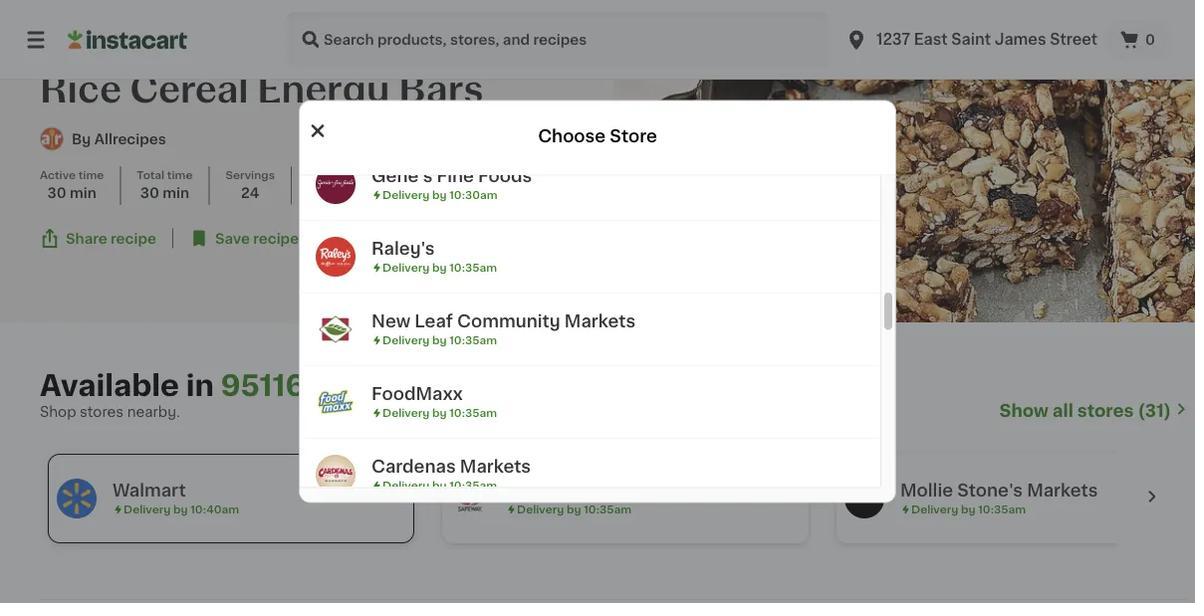 Task type: describe. For each thing, give the bounding box(es) containing it.
stone's
[[958, 483, 1023, 500]]

choose
[[538, 128, 606, 145]]

cardenas markets
[[372, 459, 531, 476]]

cardenas
[[372, 459, 456, 476]]

95116 button
[[221, 371, 305, 403]]

delivery by 10:30am
[[383, 190, 498, 201]]

show
[[1000, 404, 1049, 420]]

by allrecipes
[[72, 133, 166, 147]]

delivery by 10:35am for new leaf community markets
[[383, 335, 497, 346]]

store
[[610, 128, 657, 145]]

2 vertical spatial markets
[[1027, 483, 1098, 500]]

gene's fine foods image
[[316, 164, 356, 204]]

delivery for foodmaxx
[[383, 408, 430, 419]]

recipe for share recipe
[[111, 232, 156, 246]]

30 for total time 30 min
[[140, 186, 159, 200]]

safeway image
[[450, 480, 490, 520]]

new leaf community markets image
[[316, 310, 356, 350]]

leaf
[[415, 313, 453, 330]]

bars
[[399, 72, 484, 108]]

show all stores (31)
[[1000, 404, 1172, 420]]

delivery by 10:35am for safeway
[[517, 505, 632, 516]]

total
[[137, 170, 165, 181]]

walmart
[[113, 483, 186, 500]]

10:35am for foodmaxx
[[450, 408, 497, 419]]

min for active time 30 min
[[70, 186, 97, 200]]

share
[[66, 232, 107, 246]]

in
[[186, 373, 214, 401]]

choose store
[[538, 128, 657, 145]]

safeway
[[506, 483, 581, 500]]

delivery by 10:35am for foodmaxx
[[383, 408, 497, 419]]

mollie stone's markets
[[901, 483, 1098, 500]]

by for cardenas markets
[[432, 481, 447, 492]]

foodmaxx image
[[316, 383, 356, 423]]

mollie stone's markets image
[[845, 480, 885, 520]]

show all stores (31) button
[[1000, 401, 1188, 423]]

30 for active time 30 min
[[47, 186, 66, 200]]

0
[[1146, 33, 1156, 47]]

allrecipes
[[94, 133, 166, 147]]

servings
[[226, 170, 275, 181]]

stores inside the available in 95116 shop stores nearby.
[[80, 406, 124, 420]]

10:30am
[[450, 190, 498, 201]]

(31)
[[1138, 404, 1172, 420]]

delivery by 10:35am for raley's
[[383, 263, 497, 274]]

10:35am for mollie stone's markets
[[979, 505, 1026, 516]]

delivery for safeway
[[517, 505, 564, 516]]

10:35am for cardenas markets
[[450, 481, 497, 492]]

by for raley's
[[432, 263, 447, 274]]

10:35am for new leaf community markets
[[450, 335, 497, 346]]

10:35am for safeway
[[584, 505, 632, 516]]

available
[[40, 373, 179, 401]]

rice cereal energy bars image
[[614, 0, 1196, 323]]

10:35am for raley's
[[450, 263, 497, 274]]



Task type: locate. For each thing, give the bounding box(es) containing it.
0 horizontal spatial markets
[[460, 459, 531, 476]]

nearby.
[[127, 406, 180, 420]]

delivery for gene's fine foods
[[383, 190, 430, 201]]

1 time from the left
[[78, 170, 104, 181]]

delivery
[[383, 190, 430, 201], [383, 263, 430, 274], [383, 335, 430, 346], [383, 408, 430, 419], [383, 481, 430, 492], [124, 505, 171, 516], [517, 505, 564, 516], [912, 505, 959, 516]]

foods
[[478, 168, 532, 185]]

324
[[308, 187, 335, 201]]

min inside total time 30 min
[[163, 186, 189, 200]]

1 30 from the left
[[47, 186, 66, 200]]

shop
[[40, 406, 76, 420]]

1 vertical spatial markets
[[460, 459, 531, 476]]

by down stone's
[[961, 505, 976, 516]]

delivery down foodmaxx at left
[[383, 408, 430, 419]]

95116
[[221, 373, 305, 401]]

by
[[432, 190, 447, 201], [432, 263, 447, 274], [432, 335, 447, 346], [432, 408, 447, 419], [432, 481, 447, 492], [173, 505, 188, 516], [567, 505, 581, 516], [961, 505, 976, 516]]

servings 24
[[226, 170, 275, 200]]

0 horizontal spatial recipe
[[111, 232, 156, 246]]

delivery for new leaf community markets
[[383, 335, 430, 346]]

delivery by 10:35am for mollie stone's markets
[[912, 505, 1026, 516]]

by down foodmaxx at left
[[432, 408, 447, 419]]

10:40am
[[190, 505, 239, 516]]

raley's
[[372, 241, 435, 258]]

time right active
[[78, 170, 104, 181]]

1 recipe from the left
[[111, 232, 156, 246]]

energy
[[257, 72, 390, 108]]

delivery down safeway
[[517, 505, 564, 516]]

delivery by 10:35am
[[383, 263, 497, 274], [383, 335, 497, 346], [383, 408, 497, 419], [383, 481, 497, 492], [517, 505, 632, 516], [912, 505, 1026, 516]]

min for total time 30 min
[[163, 186, 189, 200]]

2 horizontal spatial markets
[[1027, 483, 1098, 500]]

delivery for raley's
[[383, 263, 430, 274]]

markets right stone's
[[1027, 483, 1098, 500]]

by down safeway
[[567, 505, 581, 516]]

2 recipe from the left
[[253, 232, 299, 246]]

recipe
[[111, 232, 156, 246], [253, 232, 299, 246]]

2 min from the left
[[163, 186, 189, 200]]

recipe inside button
[[111, 232, 156, 246]]

fine
[[437, 168, 474, 185]]

by for foodmaxx
[[432, 408, 447, 419]]

recipe for save recipe
[[253, 232, 299, 246]]

by
[[72, 133, 91, 147]]

active
[[40, 170, 76, 181]]

delivery down raley's
[[383, 263, 430, 274]]

delivery for mollie stone's markets
[[912, 505, 959, 516]]

min
[[70, 186, 97, 200], [163, 186, 189, 200]]

by for mollie stone's markets
[[961, 505, 976, 516]]

new
[[372, 313, 411, 330]]

0 horizontal spatial stores
[[80, 406, 124, 420]]

walmart image
[[57, 480, 97, 520]]

delivery down walmart
[[124, 505, 171, 516]]

recipe inside button
[[253, 232, 299, 246]]

instacart logo image
[[68, 28, 187, 52]]

dialog containing choose store
[[299, 100, 897, 512]]

delivery down new
[[383, 335, 430, 346]]

delivery down cardenas
[[383, 481, 430, 492]]

delivery down gene's
[[383, 190, 430, 201]]

delivery for cardenas markets
[[383, 481, 430, 492]]

1 horizontal spatial stores
[[1078, 404, 1134, 420]]

delivery by 10:35am down foodmaxx at left
[[383, 408, 497, 419]]

by for gene's fine foods
[[432, 190, 447, 201]]

1 horizontal spatial 30
[[140, 186, 159, 200]]

min inside active time 30 min
[[70, 186, 97, 200]]

stores
[[1078, 404, 1134, 420], [80, 406, 124, 420]]

24
[[241, 186, 259, 200]]

available in 95116 shop stores nearby.
[[40, 373, 305, 420]]

by for new leaf community markets
[[432, 335, 447, 346]]

cardenas markets image
[[316, 455, 356, 495]]

mollie
[[901, 483, 954, 500]]

total time 30 min
[[137, 170, 193, 200]]

all
[[1053, 404, 1074, 420]]

share recipe
[[66, 232, 156, 246]]

stores down available
[[80, 406, 124, 420]]

rice
[[40, 72, 121, 108]]

30 inside total time 30 min
[[140, 186, 159, 200]]

2 time from the left
[[167, 170, 193, 181]]

time for active time 30 min
[[78, 170, 104, 181]]

by for walmart
[[173, 505, 188, 516]]

delivery by 10:35am down leaf
[[383, 335, 497, 346]]

cereal
[[130, 72, 249, 108]]

10:35am
[[450, 263, 497, 274], [450, 335, 497, 346], [450, 408, 497, 419], [450, 481, 497, 492], [584, 505, 632, 516], [979, 505, 1026, 516]]

delivery by 10:35am down raley's
[[383, 263, 497, 274]]

stores right all
[[1078, 404, 1134, 420]]

by for safeway
[[567, 505, 581, 516]]

rice cereal energy bars
[[40, 72, 484, 108]]

time for total time 30 min
[[167, 170, 193, 181]]

min down "total"
[[163, 186, 189, 200]]

time
[[78, 170, 104, 181], [167, 170, 193, 181]]

0 button
[[1106, 20, 1172, 60]]

by left 10:40am at the bottom
[[173, 505, 188, 516]]

30 down "total"
[[140, 186, 159, 200]]

by down leaf
[[432, 335, 447, 346]]

1 horizontal spatial min
[[163, 186, 189, 200]]

recipe right share
[[111, 232, 156, 246]]

delivery by 10:35am for cardenas markets
[[383, 481, 497, 492]]

delivery by 10:35am down cardenas markets
[[383, 481, 497, 492]]

by down cardenas markets
[[432, 481, 447, 492]]

1 min from the left
[[70, 186, 97, 200]]

30 down active
[[47, 186, 66, 200]]

0 horizontal spatial time
[[78, 170, 104, 181]]

recipe right save
[[253, 232, 299, 246]]

calories
[[309, 170, 356, 181]]

share recipe button
[[40, 229, 156, 249]]

1 horizontal spatial markets
[[565, 313, 636, 330]]

time inside active time 30 min
[[78, 170, 104, 181]]

2 30 from the left
[[140, 186, 159, 200]]

save recipe button
[[189, 229, 299, 249]]

delivery for walmart
[[124, 505, 171, 516]]

delivery by 10:35am down safeway
[[517, 505, 632, 516]]

gene's
[[372, 168, 433, 185]]

save
[[215, 232, 250, 246]]

by down raley's
[[432, 263, 447, 274]]

raley's image
[[316, 237, 356, 277]]

30
[[47, 186, 66, 200], [140, 186, 159, 200]]

stores inside button
[[1078, 404, 1134, 420]]

gene's fine foods
[[372, 168, 532, 185]]

1 horizontal spatial time
[[167, 170, 193, 181]]

by down gene's fine foods
[[432, 190, 447, 201]]

time right "total"
[[167, 170, 193, 181]]

active time 30 min
[[40, 170, 104, 200]]

dialog
[[299, 100, 897, 512]]

1 horizontal spatial recipe
[[253, 232, 299, 246]]

markets right community
[[565, 313, 636, 330]]

foodmaxx
[[372, 386, 463, 403]]

save recipe
[[215, 232, 299, 246]]

delivery by 10:35am down stone's
[[912, 505, 1026, 516]]

markets
[[565, 313, 636, 330], [460, 459, 531, 476], [1027, 483, 1098, 500]]

markets up the safeway image
[[460, 459, 531, 476]]

30 inside active time 30 min
[[47, 186, 66, 200]]

0 horizontal spatial 30
[[47, 186, 66, 200]]

delivery down mollie
[[912, 505, 959, 516]]

time inside total time 30 min
[[167, 170, 193, 181]]

community
[[457, 313, 561, 330]]

0 vertical spatial markets
[[565, 313, 636, 330]]

min down active
[[70, 186, 97, 200]]

new leaf community markets
[[372, 313, 636, 330]]

0 horizontal spatial min
[[70, 186, 97, 200]]

delivery by 10:40am
[[124, 505, 239, 516]]



Task type: vqa. For each thing, say whether or not it's contained in the screenshot.


